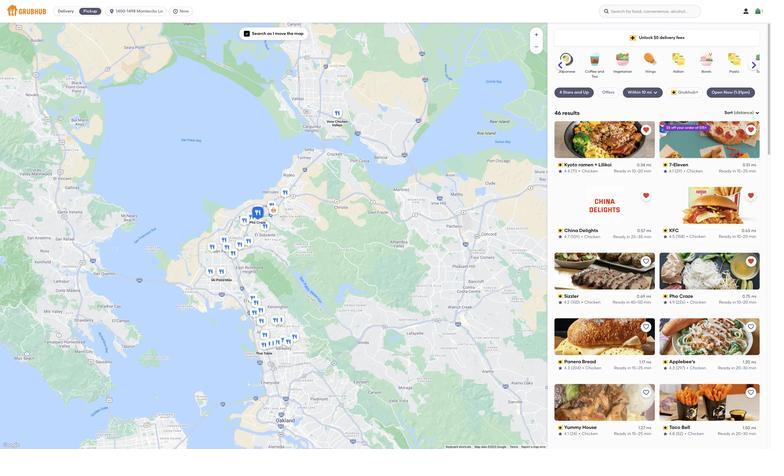 Task type: locate. For each thing, give the bounding box(es) containing it.
• chicken down proceed to checkout button
[[684, 169, 703, 174]]

0 horizontal spatial pho craze
[[250, 221, 266, 225]]

ready in 15–25 min down 0.51
[[719, 169, 757, 174]]

2 ready in 20–30 min from the top
[[718, 432, 757, 437]]

saved restaurant image for kfc
[[748, 192, 755, 199]]

sort
[[725, 110, 733, 115]]

chicken inside vons chicken vallejo
[[335, 120, 348, 124]]

min down 0.51 mi
[[749, 169, 757, 174]]

(29)
[[675, 169, 683, 174]]

ready in 20–30 min down 1.50
[[718, 432, 757, 437]]

map
[[475, 446, 481, 449]]

subscription pass image left the kyoto
[[558, 163, 564, 167]]

subscription pass image left china
[[558, 229, 564, 233]]

chicken
[[335, 120, 348, 124], [582, 169, 598, 174], [687, 169, 703, 174], [585, 235, 601, 239], [690, 235, 706, 239], [585, 300, 601, 305], [690, 300, 707, 305], [586, 366, 602, 371], [690, 366, 707, 371], [582, 432, 598, 437], [688, 432, 704, 437]]

min down 0.34 mi
[[644, 169, 652, 174]]

mi right 10
[[647, 90, 652, 95]]

10–20 down 0.75
[[737, 300, 748, 305]]

1.50
[[743, 426, 751, 431]]

grubhub plus flag logo image left unlock at the right top of page
[[630, 35, 637, 41]]

plus icon image
[[534, 32, 540, 38]]

lilikoi
[[599, 162, 612, 168]]

vegetarian
[[614, 70, 632, 74]]

craze down kfc icon
[[256, 221, 266, 225]]

• down the panera bread
[[583, 366, 584, 371]]

subscription pass image
[[558, 163, 564, 167], [663, 295, 669, 299], [663, 361, 669, 365]]

2 vertical spatial ready in 15–25 min
[[614, 432, 652, 437]]

ready in 20–30 min for taco bell
[[718, 432, 757, 437]]

terms
[[510, 446, 518, 449]]

1 vertical spatial pho craze
[[670, 294, 693, 299]]

0.69
[[637, 294, 646, 299]]

and left up
[[575, 90, 582, 95]]

15–25 down 1.27
[[632, 432, 643, 437]]

star icon image left 4.9
[[663, 301, 668, 305]]

0 vertical spatial svg image
[[109, 8, 115, 14]]

10–20 for kyoto ramen + lilikoi
[[632, 169, 643, 174]]

in for applebee's
[[732, 366, 735, 371]]

svg image
[[743, 8, 750, 15], [755, 8, 762, 15], [173, 8, 179, 14], [604, 8, 610, 14], [756, 111, 760, 115]]

1 vertical spatial pho
[[670, 294, 679, 299]]

chicken for kfc
[[690, 235, 706, 239]]

coffee and tea image
[[585, 53, 605, 66]]

chicken down proceed to checkout button
[[687, 169, 703, 174]]

subscription pass image left sizzler
[[558, 295, 564, 299]]

2 vertical spatial 10–20
[[737, 300, 748, 305]]

japanese
[[559, 70, 576, 74]]

1 vertical spatial 20–30
[[736, 432, 748, 437]]

map data ©2023 google
[[475, 446, 507, 449]]

star icon image for 7-eleven
[[663, 169, 668, 174]]

svg image for 1400-1498 montecito ln
[[109, 8, 115, 14]]

little kathmandu image
[[250, 297, 262, 310]]

pho
[[250, 221, 256, 225], [670, 294, 679, 299]]

1 horizontal spatial 4.1
[[669, 169, 674, 174]]

• chicken down the delights at the right bottom of the page
[[582, 235, 601, 239]]

star icon image for applebee's
[[663, 366, 668, 371]]

star icon image left 4.8
[[663, 432, 668, 437]]

1 horizontal spatial 4.3
[[669, 366, 675, 371]]

delights
[[580, 228, 599, 234]]

1 vertical spatial ready in 10–20 min
[[719, 235, 757, 239]]

• right (150)
[[582, 300, 583, 305]]

min down 1.17 mi
[[644, 366, 652, 371]]

0.69 mi
[[637, 294, 652, 299]]

mr pizza man image
[[216, 266, 227, 279]]

marty's grill image
[[205, 266, 216, 279]]

star icon image left 4.3 (204)
[[558, 366, 563, 371]]

20–30 down 1.50
[[736, 432, 748, 437]]

subscription pass image for taco bell
[[663, 426, 669, 430]]

craze up (226) in the right of the page
[[680, 294, 693, 299]]

unlock
[[639, 35, 653, 40]]

(204)
[[571, 366, 581, 371]]

0.34
[[637, 163, 646, 168]]

0 horizontal spatial 4.1
[[564, 432, 569, 437]]

10–20 down '0.34'
[[632, 169, 643, 174]]

• for china delights
[[582, 235, 583, 239]]

chicken for applebee's
[[690, 366, 707, 371]]

ready for taco bell
[[718, 432, 731, 437]]

• right the (52)
[[685, 432, 687, 437]]

minus icon image
[[534, 44, 540, 50]]

star icon image left 4.1 (24)
[[558, 432, 563, 437]]

sichuan style restaurant image
[[270, 315, 282, 328]]

pho down sizzler image
[[250, 221, 256, 225]]

0 vertical spatial ready in 20–30 min
[[718, 366, 757, 371]]

4.3 left (297)
[[669, 366, 675, 371]]

pho craze
[[250, 221, 266, 225], [670, 294, 693, 299]]

ready for kyoto ramen + lilikoi
[[614, 169, 627, 174]]

• chicken down the kyoto ramen + lilikoi
[[579, 169, 598, 174]]

chicken for taco bell
[[688, 432, 704, 437]]

1 ready in 20–30 min from the top
[[718, 366, 757, 371]]

mi for yummy house
[[647, 426, 652, 431]]

• right (226) in the right of the page
[[687, 300, 689, 305]]

2 vertical spatial 15–25
[[632, 432, 643, 437]]

thai table image
[[258, 340, 270, 352]]

mi right 0.57
[[647, 229, 652, 234]]

keyboard shortcuts
[[446, 446, 471, 449]]

subscription pass image left panera
[[558, 361, 564, 365]]

svg image left the 1400-
[[109, 8, 115, 14]]

taco bell logo image
[[660, 385, 760, 422]]

open
[[712, 90, 723, 95]]

save this restaurant button
[[641, 256, 652, 267], [641, 322, 652, 333], [746, 322, 757, 333], [641, 388, 652, 399], [746, 388, 757, 399]]

mi right 1.27
[[647, 426, 652, 431]]

mi for applebee's
[[752, 360, 757, 365]]

1 vertical spatial grubhub plus flag logo image
[[672, 90, 677, 95]]

• right (71)
[[579, 169, 581, 174]]

montecito
[[137, 9, 157, 14]]

chicken down house
[[582, 432, 598, 437]]

• for yummy house
[[579, 432, 581, 437]]

1 vertical spatial 15–25
[[632, 366, 643, 371]]

in for kfc
[[733, 235, 736, 239]]

0 vertical spatial 20–30
[[736, 366, 748, 371]]

khana peena solano image
[[274, 315, 286, 327]]

15–25 down 1.17
[[632, 366, 643, 371]]

china delights logo image
[[587, 187, 624, 224]]

ready in 10–20 min for pho craze
[[719, 300, 757, 305]]

1 vertical spatial ready in 15–25 min
[[614, 366, 652, 371]]

min for 7-eleven
[[749, 169, 757, 174]]

• down china delights
[[582, 235, 583, 239]]

0 vertical spatial map
[[295, 31, 304, 36]]

subscription pass image for pho
[[663, 295, 669, 299]]

star icon image left 4.3 (297)
[[663, 366, 668, 371]]

star icon image for yummy house
[[558, 432, 563, 437]]

svg image
[[109, 8, 115, 14], [245, 32, 249, 36], [653, 90, 658, 95]]

grubhub plus flag logo image
[[630, 35, 637, 41], [672, 90, 677, 95]]

2 vertical spatial ready in 10–20 min
[[719, 300, 757, 305]]

1 vertical spatial subscription pass image
[[663, 295, 669, 299]]

min for pho craze
[[749, 300, 757, 305]]

4.3 for applebee's
[[669, 366, 675, 371]]

min down 0.57 mi
[[644, 235, 652, 239]]

star icon image for kfc
[[663, 235, 668, 240]]

ready
[[614, 169, 627, 174], [719, 169, 732, 174], [614, 235, 626, 239], [719, 235, 732, 239], [613, 300, 626, 305], [719, 300, 732, 305], [614, 366, 627, 371], [718, 366, 731, 371], [614, 432, 627, 437], [718, 432, 731, 437]]

pizza guys image
[[262, 338, 274, 351]]

search
[[252, 31, 266, 36]]

taco bell image
[[279, 187, 291, 200]]

now right open at top
[[724, 90, 733, 95]]

1 vertical spatial ready in 20–30 min
[[718, 432, 757, 437]]

min down "1.20 mi"
[[749, 366, 757, 371]]

chicken right (158) at the right of page
[[690, 235, 706, 239]]

1400-1498 montecito ln
[[116, 9, 163, 14]]

1 vertical spatial 4.1
[[564, 432, 569, 437]]

1 vertical spatial svg image
[[245, 32, 249, 36]]

min down 1.50 mi
[[749, 432, 757, 437]]

4.1 for yummy
[[564, 432, 569, 437]]

craze
[[256, 221, 266, 225], [680, 294, 693, 299]]

0 horizontal spatial now
[[180, 9, 189, 14]]

0 horizontal spatial svg image
[[109, 8, 115, 14]]

save this restaurant button for panera bread
[[641, 322, 652, 333]]

saved restaurant button for delights
[[641, 191, 652, 201]]

pho up 4.9
[[670, 294, 679, 299]]

46
[[555, 110, 561, 116]]

min down 1.27 mi
[[644, 432, 652, 437]]

2 4.3 from the left
[[669, 366, 675, 371]]

star icon image left 4.4
[[558, 169, 563, 174]]

10–20 for pho craze
[[737, 300, 748, 305]]

2 20–30 from the top
[[736, 432, 748, 437]]

10–20 down 0.63
[[737, 235, 748, 239]]

kyoto
[[565, 162, 578, 168]]

4.1
[[669, 169, 674, 174], [564, 432, 569, 437]]

subscription pass image
[[663, 163, 669, 167], [558, 229, 564, 233], [663, 229, 669, 233], [558, 295, 564, 299], [558, 361, 564, 365], [558, 426, 564, 430], [663, 426, 669, 430]]

1 20–30 from the top
[[736, 366, 748, 371]]

ready in 15–25 min
[[719, 169, 757, 174], [614, 366, 652, 371], [614, 432, 652, 437]]

delivery
[[660, 35, 676, 40]]

ready in 10–20 min down '0.34'
[[614, 169, 652, 174]]

0 vertical spatial 10–20
[[632, 169, 643, 174]]

10–20 for kfc
[[737, 235, 748, 239]]

ready in 15–25 min down 1.27
[[614, 432, 652, 437]]

mi right 0.69
[[647, 294, 652, 299]]

4.1 left (24)
[[564, 432, 569, 437]]

• chicken for kyoto ramen + lilikoi
[[579, 169, 598, 174]]

mi right '0.34'
[[647, 163, 652, 168]]

min for kyoto ramen + lilikoi
[[644, 169, 652, 174]]

0 vertical spatial ready in 10–20 min
[[614, 169, 652, 174]]

0 vertical spatial now
[[180, 9, 189, 14]]

subscription pass image for panera bread
[[558, 361, 564, 365]]

china
[[565, 228, 579, 234]]

subscription pass image left kfc
[[663, 229, 669, 233]]

and
[[598, 70, 605, 74], [575, 90, 582, 95]]

4.8
[[669, 432, 675, 437]]

min down "0.75 mi"
[[749, 300, 757, 305]]

1 vertical spatial 10–20
[[737, 235, 748, 239]]

$0
[[654, 35, 659, 40]]

and inside coffee and tea
[[598, 70, 605, 74]]

0 horizontal spatial and
[[575, 90, 582, 95]]

kfc
[[670, 228, 679, 234]]

0 vertical spatial ready in 15–25 min
[[719, 169, 757, 174]]

craze inside map region
[[256, 221, 266, 225]]

panera bread logo image
[[555, 319, 655, 356]]

grubhub+
[[679, 90, 699, 95]]

yummy house image
[[259, 221, 271, 234]]

mi for kyoto ramen + lilikoi
[[647, 163, 652, 168]]

panera bread
[[565, 360, 596, 365]]

mi right 0.63
[[752, 229, 757, 234]]

1 horizontal spatial and
[[598, 70, 605, 74]]

now right ln
[[180, 9, 189, 14]]

4.3 for panera bread
[[564, 366, 570, 371]]

•
[[579, 169, 581, 174], [684, 169, 686, 174], [582, 235, 583, 239], [687, 235, 689, 239], [582, 300, 583, 305], [687, 300, 689, 305], [583, 366, 584, 371], [687, 366, 689, 371], [579, 432, 581, 437], [685, 432, 687, 437]]

ready for applebee's
[[718, 366, 731, 371]]

la strada italian restaurant image
[[221, 242, 233, 255]]

• for sizzler
[[582, 300, 583, 305]]

1 4.3 from the left
[[564, 366, 570, 371]]

save this restaurant image for yummy house
[[643, 390, 650, 397]]

sizzler logo image
[[555, 253, 655, 290]]

None field
[[725, 110, 760, 116]]

ready in 20–30 min down 1.20
[[718, 366, 757, 371]]

min
[[644, 169, 652, 174], [749, 169, 757, 174], [644, 235, 652, 239], [749, 235, 757, 239], [644, 300, 652, 305], [749, 300, 757, 305], [644, 366, 652, 371], [749, 366, 757, 371], [644, 432, 652, 437], [749, 432, 757, 437]]

ready in 10–20 min down 0.75
[[719, 300, 757, 305]]

• for 7-eleven
[[684, 169, 686, 174]]

shortcuts
[[459, 446, 471, 449]]

subscription pass image right 0.69 mi
[[663, 295, 669, 299]]

mi right 1.50
[[752, 426, 757, 431]]

4.3 down panera
[[564, 366, 570, 371]]

ready in 10–20 min down 0.63
[[719, 235, 757, 239]]

chicken down the kyoto ramen + lilikoi
[[582, 169, 598, 174]]

0.57 mi
[[638, 229, 652, 234]]

in for china delights
[[627, 235, 631, 239]]

1 horizontal spatial craze
[[680, 294, 693, 299]]

ready in 10–20 min for kfc
[[719, 235, 757, 239]]

• right (29)
[[684, 169, 686, 174]]

star icon image left 4.2
[[558, 301, 563, 305]]

chicken down bell
[[688, 432, 704, 437]]

mi right 0.75
[[752, 294, 757, 299]]

subscription pass image left applebee's
[[663, 361, 669, 365]]

yummy house
[[565, 425, 597, 431]]

star icon image for sizzler
[[558, 301, 563, 305]]

0 horizontal spatial grubhub plus flag logo image
[[630, 35, 637, 41]]

ready in 20–30 min
[[718, 366, 757, 371], [718, 432, 757, 437]]

• chicken right (226) in the right of the page
[[687, 300, 707, 305]]

star icon image
[[558, 169, 563, 174], [663, 169, 668, 174], [558, 235, 563, 240], [663, 235, 668, 240], [558, 301, 563, 305], [663, 301, 668, 305], [558, 366, 563, 371], [663, 366, 668, 371], [558, 432, 563, 437], [663, 432, 668, 437]]

chicken down bread at the right of the page
[[586, 366, 602, 371]]

4.1 for 7-
[[669, 169, 674, 174]]

(158)
[[676, 235, 685, 239]]

min for taco bell
[[749, 432, 757, 437]]

map right the
[[295, 31, 304, 36]]

chicken for kyoto ramen + lilikoi
[[582, 169, 598, 174]]

chicken down the delights at the right bottom of the page
[[585, 235, 601, 239]]

star icon image for china delights
[[558, 235, 563, 240]]

delivery
[[58, 9, 74, 14]]

1.20 mi
[[743, 360, 757, 365]]

pho craze up (226) in the right of the page
[[670, 294, 693, 299]]

0 horizontal spatial 4.3
[[564, 366, 570, 371]]

subscription pass image left 7-
[[663, 163, 669, 167]]

bowls image
[[697, 53, 717, 66]]

to
[[691, 160, 695, 165]]

mr pizza man
[[211, 279, 232, 283]]

+
[[595, 162, 598, 168]]

ready for panera bread
[[614, 366, 627, 371]]

star icon image left 4.1 (29) at top right
[[663, 169, 668, 174]]

save this restaurant image for sizzler
[[643, 258, 650, 265]]

0 vertical spatial subscription pass image
[[558, 163, 564, 167]]

save this restaurant image for taco bell
[[748, 390, 755, 397]]

(226)
[[676, 300, 686, 305]]

star icon image left 4.5
[[663, 235, 668, 240]]

chicken for yummy house
[[582, 432, 598, 437]]

15–25 down 0.51
[[737, 169, 748, 174]]

bowls
[[702, 70, 712, 74]]

1 horizontal spatial now
[[724, 90, 733, 95]]

chicken right (226) in the right of the page
[[690, 300, 707, 305]]

0 vertical spatial 15–25
[[737, 169, 748, 174]]

4.1 (29)
[[669, 169, 683, 174]]

save this restaurant button for applebee's
[[746, 322, 757, 333]]

popeyes image
[[227, 248, 239, 261]]

data
[[481, 446, 487, 449]]

svg image inside field
[[756, 111, 760, 115]]

0 vertical spatial and
[[598, 70, 605, 74]]

• right (24)
[[579, 432, 581, 437]]

vallejo
[[332, 123, 343, 127]]

svg image inside 1400-1498 montecito ln button
[[109, 8, 115, 14]]

subscription pass image left yummy
[[558, 426, 564, 430]]

save this restaurant button for yummy house
[[641, 388, 652, 399]]

mi right 1.17
[[647, 360, 652, 365]]

1.20
[[743, 360, 751, 365]]

0 vertical spatial grubhub plus flag logo image
[[630, 35, 637, 41]]

ready in 15–25 min down 1.17
[[614, 366, 652, 371]]

• chicken for pho craze
[[687, 300, 707, 305]]

map right a
[[533, 446, 539, 449]]

2 vertical spatial svg image
[[653, 90, 658, 95]]

mi right 0.51
[[752, 163, 757, 168]]

0 vertical spatial 4.1
[[669, 169, 674, 174]]

• for pho craze
[[687, 300, 689, 305]]

in for yummy house
[[628, 432, 631, 437]]

1 horizontal spatial map
[[533, 446, 539, 449]]

• for panera bread
[[583, 366, 584, 371]]

subscription pass image for china delights
[[558, 229, 564, 233]]

0 vertical spatial craze
[[256, 221, 266, 225]]

move
[[275, 31, 286, 36]]

min down the 0.63 mi
[[749, 235, 757, 239]]

saved restaurant image
[[748, 127, 755, 134], [643, 192, 650, 199], [748, 192, 755, 199], [748, 258, 755, 265]]

now inside "now" button
[[180, 9, 189, 14]]

chicken right vons on the left top of the page
[[335, 120, 348, 124]]

1 vertical spatial map
[[533, 446, 539, 449]]

chicken for sizzler
[[585, 300, 601, 305]]

off
[[672, 126, 676, 130]]

ready for china delights
[[614, 235, 626, 239]]

pyeong chang tofu image
[[266, 338, 277, 351]]

ready in 40–50 min
[[613, 300, 652, 305]]

2 vertical spatial subscription pass image
[[663, 361, 669, 365]]

4.3
[[564, 366, 570, 371], [669, 366, 675, 371]]

0 horizontal spatial pho
[[250, 221, 256, 225]]

eleven
[[674, 162, 689, 168]]

1 horizontal spatial grubhub plus flag logo image
[[672, 90, 677, 95]]

save this restaurant image
[[643, 258, 650, 265], [748, 324, 755, 331], [643, 390, 650, 397], [748, 390, 755, 397]]

report a map error
[[522, 446, 546, 449]]

vons chicken vallejo
[[327, 120, 348, 127]]

salads image
[[753, 53, 772, 66]]

• chicken down house
[[579, 432, 598, 437]]

mi for sizzler
[[647, 294, 652, 299]]

sizzler image
[[252, 207, 263, 219]]

10
[[642, 90, 646, 95]]

aangan resturant image
[[256, 316, 267, 329]]

20–30 for taco bell
[[736, 432, 748, 437]]

20–30
[[736, 366, 748, 371], [736, 432, 748, 437]]

• chicken right (150)
[[582, 300, 601, 305]]

0 vertical spatial pho
[[250, 221, 256, 225]]

• right (158) at the right of page
[[687, 235, 689, 239]]

grubhub plus flag logo image left grubhub+
[[672, 90, 677, 95]]

0 horizontal spatial craze
[[256, 221, 266, 225]]

min for applebee's
[[749, 366, 757, 371]]

chicken right (150)
[[585, 300, 601, 305]]

$5 off your order of $15+
[[667, 126, 707, 130]]

kyoto ramen + lilikoi image
[[266, 200, 278, 213]]

• chicken right (158) at the right of page
[[687, 235, 706, 239]]

kyoto ramen + lilikoi
[[565, 162, 612, 168]]

• chicken down applebee's
[[687, 366, 707, 371]]

subscription pass image for yummy house
[[558, 426, 564, 430]]

1 vertical spatial craze
[[680, 294, 693, 299]]

map
[[295, 31, 304, 36], [533, 446, 539, 449]]

and up tea
[[598, 70, 605, 74]]

open now (1:31pm)
[[712, 90, 750, 95]]

the
[[287, 31, 294, 36]]

• chicken for taco bell
[[685, 432, 704, 437]]

now
[[180, 9, 189, 14], [724, 90, 733, 95]]

svg image for search as i move the map
[[245, 32, 249, 36]]

20–30 down 1.20
[[736, 366, 748, 371]]

• chicken down bread at the right of the page
[[583, 366, 602, 371]]

svg image right 10
[[653, 90, 658, 95]]

panera
[[565, 360, 581, 365]]

subscription pass image for 7-eleven
[[663, 163, 669, 167]]

yummy house image
[[218, 234, 230, 247]]

chicken down applebee's
[[690, 366, 707, 371]]

proceed to checkout button
[[656, 158, 734, 168]]

ready for kfc
[[719, 235, 732, 239]]

0 horizontal spatial map
[[295, 31, 304, 36]]

1 horizontal spatial svg image
[[245, 32, 249, 36]]

0 vertical spatial pho craze
[[250, 221, 266, 225]]



Task type: vqa. For each thing, say whether or not it's contained in the screenshot.


Task type: describe. For each thing, give the bounding box(es) containing it.
now button
[[169, 7, 195, 16]]

delivery button
[[54, 7, 78, 16]]

within
[[628, 90, 641, 95]]

kfc image
[[253, 207, 265, 220]]

4
[[560, 90, 562, 95]]

thai table
[[256, 352, 272, 356]]

4.7 (109)
[[564, 235, 580, 239]]

15–25 for yummy house
[[632, 432, 643, 437]]

vons chicken vallejo image
[[332, 107, 343, 120]]

tea
[[592, 75, 598, 79]]

• chicken for panera bread
[[583, 366, 602, 371]]

silver ocean image
[[234, 239, 246, 252]]

1 vertical spatial and
[[575, 90, 582, 95]]

(71)
[[571, 169, 578, 174]]

(1:31pm)
[[734, 90, 750, 95]]

ready in 10–20 min for kyoto ramen + lilikoi
[[614, 169, 652, 174]]

as
[[267, 31, 272, 36]]

in for 7-eleven
[[733, 169, 736, 174]]

pickup
[[83, 9, 97, 14]]

kaliente restaurant image
[[243, 236, 254, 248]]

panera bread image
[[246, 211, 257, 224]]

min for yummy house
[[644, 432, 652, 437]]

0.63
[[742, 229, 751, 234]]

distance
[[736, 110, 753, 115]]

• chicken for sizzler
[[582, 300, 601, 305]]

2 horizontal spatial svg image
[[653, 90, 658, 95]]

up
[[583, 90, 589, 95]]

• chicken for 7-eleven
[[684, 169, 703, 174]]

min for kfc
[[749, 235, 757, 239]]

(52)
[[676, 432, 684, 437]]

i
[[273, 31, 274, 36]]

a
[[531, 446, 533, 449]]

saved restaurant button for ramen
[[641, 125, 652, 135]]

dog haus image
[[259, 329, 271, 342]]

ln
[[158, 9, 163, 14]]

1400-1498 montecito ln button
[[105, 7, 169, 16]]

dave's hot chicken image
[[255, 305, 267, 318]]

pho craze image
[[251, 206, 265, 221]]

in for pho craze
[[733, 300, 736, 305]]

in for taco bell
[[732, 432, 735, 437]]

yummy
[[565, 425, 582, 431]]

chicken for 7-eleven
[[687, 169, 703, 174]]

himalayan flavors image
[[272, 337, 283, 350]]

thai
[[256, 352, 263, 356]]

• for kfc
[[687, 235, 689, 239]]

1
[[762, 9, 764, 14]]

4.2 (150)
[[564, 300, 580, 305]]

super super restaurant image
[[259, 330, 271, 343]]

chicken for panera bread
[[586, 366, 602, 371]]

4.8 (52)
[[669, 432, 684, 437]]

applebee's logo image
[[660, 319, 760, 356]]

4 stars and up
[[560, 90, 589, 95]]

25–35
[[632, 235, 643, 239]]

pho inside map region
[[250, 221, 256, 225]]

las cabañas mexican grill & taqueria image
[[278, 335, 289, 347]]

none field containing sort
[[725, 110, 760, 116]]

1 horizontal spatial pho
[[670, 294, 679, 299]]

keyboard
[[446, 446, 458, 449]]

star icon image for kyoto ramen + lilikoi
[[558, 169, 563, 174]]

ready in 20–30 min for applebee's
[[718, 366, 757, 371]]

applebee's image
[[245, 211, 256, 224]]

grubhub plus flag logo image for grubhub+
[[672, 90, 677, 95]]

• chicken for applebee's
[[687, 366, 707, 371]]

saved restaurant button for craze
[[746, 256, 757, 267]]

mi for taco bell
[[752, 426, 757, 431]]

the cheese steak shop image
[[283, 336, 294, 349]]

4.4
[[564, 169, 570, 174]]

mi for china delights
[[647, 229, 652, 234]]

offers
[[603, 90, 615, 95]]

0.51 mi
[[743, 163, 757, 168]]

pho craze inside map region
[[250, 221, 266, 225]]

pasta
[[730, 70, 740, 74]]

saved restaurant image
[[643, 127, 650, 134]]

4.4 (71)
[[564, 169, 578, 174]]

min for china delights
[[644, 235, 652, 239]]

mi for pho craze
[[752, 294, 757, 299]]

• for applebee's
[[687, 366, 689, 371]]

7-eleven logo image
[[660, 121, 760, 158]]

coffee
[[586, 70, 597, 74]]

©2023
[[488, 446, 497, 449]]

star icon image for pho craze
[[663, 301, 668, 305]]

results
[[563, 110, 580, 116]]

google
[[497, 446, 507, 449]]

grubhub plus flag logo image for unlock $0 delivery fees
[[630, 35, 637, 41]]

4.9
[[669, 300, 675, 305]]

• chicken for china delights
[[582, 235, 601, 239]]

4.7
[[564, 235, 570, 239]]

in for kyoto ramen + lilikoi
[[628, 169, 631, 174]]

(297)
[[676, 366, 686, 371]]

pizza
[[216, 279, 224, 283]]

• chicken for yummy house
[[579, 432, 598, 437]]

keyboard shortcuts button
[[446, 446, 471, 450]]

mi for 7-eleven
[[752, 163, 757, 168]]

mi for kfc
[[752, 229, 757, 234]]

table
[[264, 352, 272, 356]]

yunnan style rice noodle image
[[247, 293, 259, 306]]

kyoto ramen + lilikoi logo image
[[555, 121, 655, 158]]

japanese image
[[557, 53, 577, 66]]

pasta image
[[725, 53, 745, 66]]

save this restaurant button for sizzler
[[641, 256, 652, 267]]

subscription pass image for kfc
[[663, 229, 669, 233]]

google image
[[1, 442, 21, 450]]

banh mi & roll factory image
[[289, 331, 300, 344]]

save this restaurant image for applebee's
[[748, 324, 755, 331]]

15–25 for 7-eleven
[[737, 169, 748, 174]]

pho craze logo image
[[660, 253, 760, 290]]

chicken for pho craze
[[690, 300, 707, 305]]

star icon image for panera bread
[[558, 366, 563, 371]]

in for panera bread
[[628, 366, 631, 371]]

saved restaurant image for china delights
[[643, 192, 650, 199]]

wings image
[[641, 53, 661, 66]]

Search for food, convenience, alcohol... search field
[[599, 5, 701, 18]]

save this restaurant button for taco bell
[[746, 388, 757, 399]]

ready in 15–25 min for panera bread
[[614, 366, 652, 371]]

in for sizzler
[[627, 300, 630, 305]]

ready for sizzler
[[613, 300, 626, 305]]

chicken for china delights
[[585, 235, 601, 239]]

ready in 25–35 min
[[614, 235, 652, 239]]

• chicken for kfc
[[687, 235, 706, 239]]

china delights image
[[252, 204, 264, 217]]

0.51
[[743, 163, 751, 168]]

sichuan fusion image
[[249, 307, 260, 320]]

within 10 mi
[[628, 90, 652, 95]]

7-eleven
[[670, 162, 689, 168]]

map region
[[0, 0, 597, 450]]

main navigation navigation
[[0, 0, 772, 23]]

of
[[696, 126, 699, 130]]

italian image
[[669, 53, 689, 66]]

20–30 for applebee's
[[736, 366, 748, 371]]

subscription pass image for sizzler
[[558, 295, 564, 299]]

ready in 15–25 min for yummy house
[[614, 432, 652, 437]]

(24)
[[570, 432, 578, 437]]

4.1 (24)
[[564, 432, 578, 437]]

vegetarian image
[[613, 53, 633, 66]]

0.75 mi
[[743, 294, 757, 299]]

4.3 (204)
[[564, 366, 581, 371]]

svg image inside "now" button
[[173, 8, 179, 14]]

ready in 15–25 min for 7-eleven
[[719, 169, 757, 174]]

subscription pass image for kyoto
[[558, 163, 564, 167]]

house
[[583, 425, 597, 431]]

0.75
[[743, 294, 751, 299]]

yummy house logo image
[[555, 385, 655, 422]]

kfc logo image
[[660, 187, 760, 224]]

stars
[[563, 90, 574, 95]]

1400-
[[116, 9, 127, 14]]

4.2
[[564, 300, 570, 305]]

4.5
[[669, 235, 675, 239]]

sort ( distance )
[[725, 110, 754, 115]]

7 eleven image
[[268, 205, 279, 218]]

ihop image
[[239, 215, 250, 228]]

fees
[[677, 35, 685, 40]]

china delights
[[565, 228, 599, 234]]

• for taco bell
[[685, 432, 687, 437]]

report a map error link
[[522, 446, 546, 449]]

bread
[[582, 360, 596, 365]]

ready for pho craze
[[719, 300, 732, 305]]

vons
[[327, 120, 334, 124]]

salads
[[757, 70, 769, 74]]

1 horizontal spatial pho craze
[[670, 294, 693, 299]]

save this restaurant image
[[643, 324, 650, 331]]

pollos asados don rafa image
[[206, 241, 218, 254]]

1 vertical spatial now
[[724, 90, 733, 95]]

0.63 mi
[[742, 229, 757, 234]]

$5
[[667, 126, 671, 130]]

saved restaurant image for pho craze
[[748, 258, 755, 265]]

(150)
[[571, 300, 580, 305]]

taco bell
[[670, 425, 690, 431]]

svg image inside 1 button
[[755, 8, 762, 15]]

ready for 7-eleven
[[719, 169, 732, 174]]

4.3 (297)
[[669, 366, 686, 371]]

pickup button
[[78, 7, 103, 16]]

ready for yummy house
[[614, 432, 627, 437]]

star icon image for taco bell
[[663, 432, 668, 437]]

(109)
[[571, 235, 580, 239]]

taco
[[670, 425, 681, 431]]

min for sizzler
[[644, 300, 652, 305]]

40–50
[[631, 300, 643, 305]]



